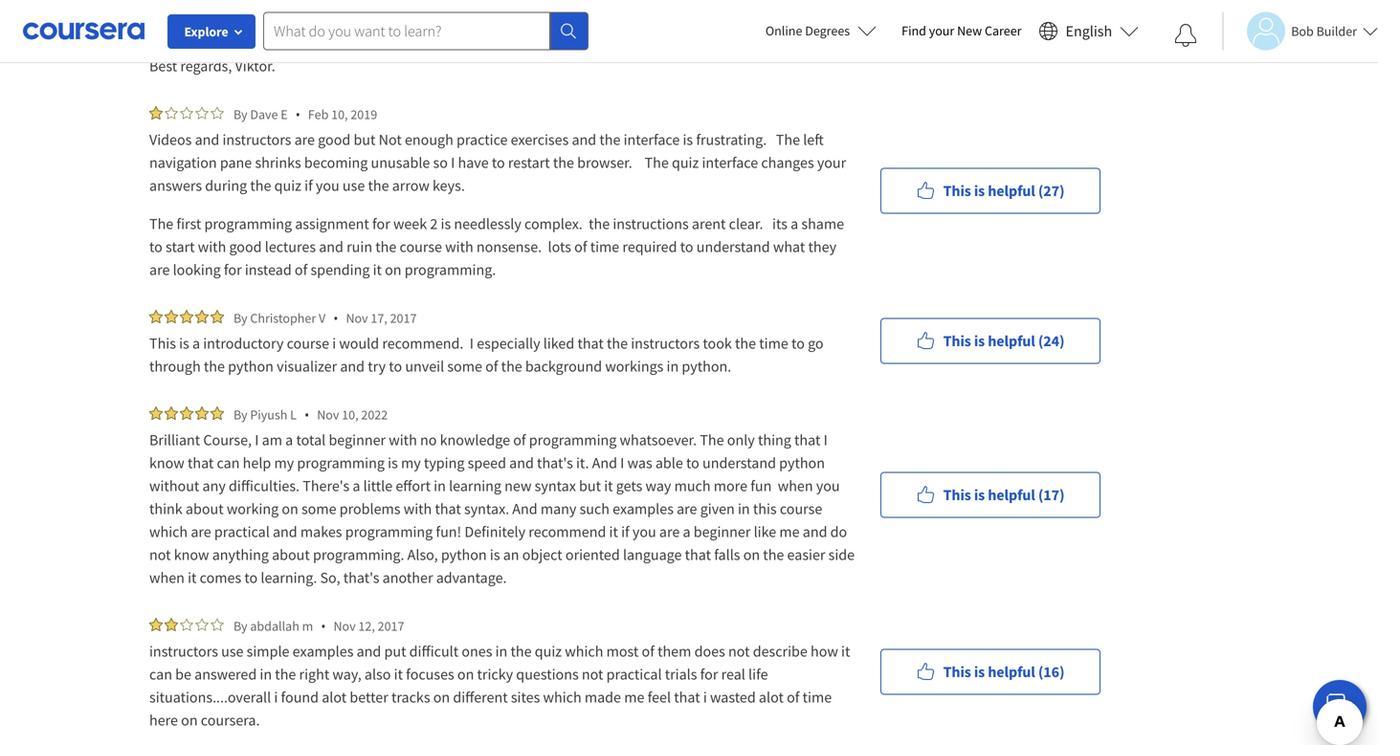 Task type: locate. For each thing, give the bounding box(es) containing it.
nov left 12,
[[334, 618, 356, 635]]

on down week
[[385, 260, 402, 280]]

another
[[383, 569, 433, 588]]

can inside instructors use simple examples and put difficult ones in the quiz which most of them does not describe how it can be answered in the right way, also it focuses on tricky questions not practical trials for real life situations....overall i found alot better tracks on different sites which made me feel that i wasted alot of time here on coursera.
[[149, 665, 172, 685]]

beginner down the given
[[694, 523, 751, 542]]

0 vertical spatial me
[[780, 523, 800, 542]]

this inside this is a introductory course i would recommend.  i especially liked that the instructors took the time to go through the python visualizer and try to unveil some of the background workings in python.
[[149, 334, 176, 353]]

1 vertical spatial you
[[816, 477, 840, 496]]

little
[[363, 477, 393, 496]]

instructors up the workings
[[631, 334, 700, 353]]

this is helpful (27)
[[944, 181, 1065, 201]]

the down like
[[763, 546, 784, 565]]

so,
[[320, 569, 340, 588]]

would
[[339, 334, 379, 353]]

1 horizontal spatial and
[[592, 454, 617, 473]]

of down describe
[[787, 688, 800, 708]]

0 vertical spatial 2017
[[390, 310, 417, 327]]

on down difficulties.
[[282, 500, 298, 519]]

0 horizontal spatial me
[[624, 688, 645, 708]]

coursera.
[[201, 711, 260, 730]]

if inside brilliant course, i am a total beginner with no knowledge of programming whatsoever. the only thing that i know that can help my programming is my typing speed and that's it. and i was able to understand python without any difficulties. there's a little effort in learning new syntax but it gets way much more fun  when you think about working on some problems with that syntax. and many such examples are given in this course which are practical and makes programming fun! definitely recommend it if you are a beginner like me and do not know anything about programming. also, python is an object oriented language that falls on the easier side when it comes to learning. so, that's another advantage.
[[621, 523, 630, 542]]

builder
[[1317, 22, 1358, 40]]

it.
[[713, 18, 726, 37], [576, 454, 589, 473]]

are down by dave e • feb 10, 2019
[[294, 130, 315, 149]]

by inside by christopher v • nov 17, 2017
[[234, 310, 248, 327]]

typing
[[424, 454, 465, 473]]

0 vertical spatial you
[[316, 176, 340, 195]]

can inside brilliant course, i am a total beginner with no knowledge of programming whatsoever. the only thing that i know that can help my programming is my typing speed and that's it. and i was able to understand python without any difficulties. there's a little effort in learning new syntax but it gets way much more fun  when you think about working on some problems with that syntax. and many such examples are given in this course which are practical and makes programming fun! definitely recommend it if you are a beginner like me and do not know anything about programming. also, python is an object oriented language that falls on the easier side when it comes to learning. so, that's another advantage.
[[217, 454, 240, 473]]

helpful
[[988, 181, 1036, 201], [988, 332, 1036, 351], [988, 486, 1036, 505], [988, 663, 1036, 682]]

examples
[[613, 500, 674, 519], [293, 642, 354, 662]]

they
[[808, 237, 837, 257]]

by left piyush in the left bottom of the page
[[234, 406, 248, 424]]

i left was
[[621, 454, 625, 473]]

problems
[[340, 500, 401, 519]]

• right the l
[[304, 406, 309, 424]]

1 horizontal spatial alot
[[759, 688, 784, 708]]

this for this is helpful (16)
[[944, 663, 972, 682]]

on right falls on the right of the page
[[744, 546, 760, 565]]

filled star image
[[149, 106, 163, 120], [165, 310, 178, 324], [195, 310, 209, 324], [149, 407, 163, 420], [180, 407, 193, 420], [211, 407, 224, 420], [149, 618, 163, 632]]

on down ones
[[458, 665, 474, 685]]

0 horizontal spatial my
[[274, 454, 294, 473]]

helpful inside this is helpful (17) "button"
[[988, 486, 1036, 505]]

by abdallah m • nov 12, 2017
[[234, 618, 404, 636]]

1 horizontal spatial not
[[582, 665, 604, 685]]

0 horizontal spatial course
[[287, 334, 329, 353]]

2017 inside by abdallah m • nov 12, 2017
[[378, 618, 404, 635]]

for left 'instead'
[[224, 260, 242, 280]]

is right 2
[[441, 214, 451, 234]]

if inside videos and instructors are good but not enough practice exercises and the interface is frustrating.   the left navigation pane shrinks becoming unusable so i have to restart the browser.    the quiz interface changes your answers during the quiz if you use the arrow keys.
[[305, 176, 313, 195]]

this left (17)
[[944, 486, 972, 505]]

0 vertical spatial 10,
[[331, 106, 348, 123]]

shame
[[802, 214, 844, 234]]

time down how at the bottom right of page
[[803, 688, 832, 708]]

filled star image
[[149, 310, 163, 324], [180, 310, 193, 324], [211, 310, 224, 324], [165, 407, 178, 420], [195, 407, 209, 420], [165, 618, 178, 632]]

and up navigation
[[195, 130, 219, 149]]

the left only
[[700, 431, 724, 450]]

star image
[[165, 106, 178, 120]]

me inside brilliant course, i am a total beginner with no knowledge of programming whatsoever. the only thing that i know that can help my programming is my typing speed and that's it. and i was able to understand python without any difficulties. there's a little effort in learning new syntax but it gets way much more fun  when you think about working on some problems with that syntax. and many such examples are given in this course which are practical and makes programming fun! definitely recommend it if you are a beginner like me and do not know anything about programming. also, python is an object oriented language that falls on the easier side when it comes to learning. so, that's another advantage.
[[780, 523, 800, 542]]

i
[[451, 153, 455, 172], [470, 334, 474, 353], [255, 431, 259, 450], [824, 431, 828, 450], [621, 454, 625, 473]]

1 horizontal spatial some
[[447, 357, 482, 376]]

you
[[316, 176, 340, 195], [816, 477, 840, 496], [633, 523, 656, 542]]

nov inside by christopher v • nov 17, 2017
[[346, 310, 368, 327]]

2017 inside by christopher v • nov 17, 2017
[[390, 310, 417, 327]]

2 helpful from the top
[[988, 332, 1036, 351]]

2 horizontal spatial course
[[780, 500, 823, 519]]

10,
[[331, 106, 348, 123], [342, 406, 359, 424]]

0 vertical spatial when
[[778, 477, 813, 496]]

1 horizontal spatial use
[[343, 176, 365, 195]]

0 horizontal spatial python
[[228, 357, 274, 376]]

2 horizontal spatial python
[[779, 454, 825, 473]]

0 horizontal spatial beginner
[[329, 431, 386, 450]]

nov
[[346, 310, 368, 327], [317, 406, 339, 424], [334, 618, 356, 635]]

is
[[683, 130, 693, 149], [974, 181, 985, 201], [441, 214, 451, 234], [974, 332, 985, 351], [179, 334, 189, 353], [388, 454, 398, 473], [974, 486, 985, 505], [490, 546, 500, 565], [974, 663, 985, 682]]

some up makes
[[302, 500, 337, 519]]

how
[[811, 642, 838, 662]]

work
[[544, 18, 577, 37]]

1 horizontal spatial examples
[[613, 500, 674, 519]]

1 vertical spatial it.
[[576, 454, 589, 473]]

3 helpful from the top
[[988, 486, 1036, 505]]

helpful for (24)
[[988, 332, 1036, 351]]

you up do
[[816, 477, 840, 496]]

i inside this is a introductory course i would recommend.  i especially liked that the instructors took the time to go through the python visualizer and try to unveil some of the background workings in python.
[[332, 334, 336, 353]]

nov left 17,
[[346, 310, 368, 327]]

17,
[[371, 310, 388, 327]]

not up made
[[582, 665, 604, 685]]

right up 'found' on the bottom
[[299, 665, 330, 685]]

lectures
[[265, 237, 316, 257]]

helpful for (27)
[[988, 181, 1036, 201]]

0 horizontal spatial you
[[316, 176, 340, 195]]

given
[[701, 500, 735, 519]]

to inside videos and instructors are good but not enough practice exercises and the interface is frustrating.   the left navigation pane shrinks becoming unusable so i have to restart the browser.    the quiz interface changes your answers during the quiz if you use the arrow keys.
[[492, 153, 505, 172]]

0 vertical spatial which
[[149, 523, 188, 542]]

for
[[372, 214, 390, 234], [224, 260, 242, 280], [700, 665, 718, 685]]

4 helpful from the top
[[988, 663, 1036, 682]]

1 vertical spatial about
[[272, 546, 310, 565]]

0 horizontal spatial quiz
[[274, 176, 302, 195]]

hard.
[[580, 18, 613, 37]]

0 horizontal spatial when
[[149, 569, 185, 588]]

so
[[433, 153, 448, 172]]

helpful inside this is helpful (24) button
[[988, 332, 1036, 351]]

programming
[[204, 214, 292, 234], [529, 431, 617, 450], [297, 454, 385, 473], [345, 523, 433, 542]]

that inside instructors use simple examples and put difficult ones in the quiz which most of them does not describe how it can be answered in the right way, also it focuses on tricky questions not practical trials for real life situations....overall i found alot better tracks on different sites which made me feel that i wasted alot of time here on coursera.
[[674, 688, 700, 708]]

and
[[517, 18, 541, 37], [195, 130, 219, 149], [572, 130, 597, 149], [319, 237, 344, 257], [340, 357, 365, 376], [509, 454, 534, 473], [273, 523, 297, 542], [803, 523, 828, 542], [357, 642, 381, 662]]

this is helpful (27) button
[[881, 168, 1101, 214]]

instructors up be
[[149, 642, 218, 662]]

10, right feb
[[331, 106, 348, 123]]

1 horizontal spatial can
[[217, 454, 240, 473]]

1 horizontal spatial me
[[780, 523, 800, 542]]

• for introductory
[[333, 309, 338, 327]]

helpful inside this is helpful (27) button
[[988, 181, 1036, 201]]

1 horizontal spatial about
[[272, 546, 310, 565]]

0 horizontal spatial if
[[305, 176, 313, 195]]

good up becoming
[[318, 130, 351, 149]]

liked
[[544, 334, 575, 353]]

0 vertical spatial but
[[354, 130, 376, 149]]

2 horizontal spatial for
[[700, 665, 718, 685]]

None search field
[[263, 12, 589, 50]]

for inside instructors use simple examples and put difficult ones in the quiz which most of them does not describe how it can be answered in the right way, also it focuses on tricky questions not practical trials for real life situations....overall i found alot better tracks on different sites which made me feel that i wasted alot of time here on coursera.
[[700, 665, 718, 685]]

course inside 'the first programming assignment for week 2 is needlessly complex.  the instructions arent clear.   its a shame to start with good lectures and ruin the course with nonsense.  lots of time required to understand what they are looking for instead of spending it on programming.'
[[400, 237, 442, 257]]

recommend
[[529, 523, 606, 542]]

helpful inside this is helpful (16) button
[[988, 663, 1036, 682]]

helpful left (17)
[[988, 486, 1036, 505]]

1 by from the top
[[234, 106, 248, 123]]

1 horizontal spatial my
[[401, 454, 421, 473]]

0 vertical spatial about
[[186, 500, 224, 519]]

1 vertical spatial python
[[779, 454, 825, 473]]

is left (17)
[[974, 486, 985, 505]]

about down any
[[186, 500, 224, 519]]

1 vertical spatial nov
[[317, 406, 339, 424]]

0 horizontal spatial about
[[186, 500, 224, 519]]

when right fun
[[778, 477, 813, 496]]

time inside this is a introductory course i would recommend.  i especially liked that the instructors took the time to go through the python visualizer and try to unveil some of the background workings in python.
[[759, 334, 789, 353]]

helpful for (17)
[[988, 486, 1036, 505]]

m
[[302, 618, 313, 635]]

way,
[[333, 665, 362, 685]]

nov inside by abdallah m • nov 12, 2017
[[334, 618, 356, 635]]

use
[[343, 176, 365, 195], [221, 642, 244, 662]]

1 horizontal spatial python
[[441, 546, 487, 565]]

1 vertical spatial right
[[299, 665, 330, 685]]

star image
[[180, 106, 193, 120], [195, 106, 209, 120], [211, 106, 224, 120], [180, 618, 193, 632], [195, 618, 209, 632], [211, 618, 224, 632]]

1 horizontal spatial good
[[318, 130, 351, 149]]

by inside by abdallah m • nov 12, 2017
[[234, 618, 248, 635]]

simple
[[247, 642, 290, 662]]

1 vertical spatial understand
[[703, 454, 776, 473]]

nov inside by piyush l • nov 10, 2022
[[317, 406, 339, 424]]

if
[[305, 176, 313, 195], [621, 523, 630, 542]]

1 vertical spatial programming.
[[313, 546, 404, 565]]

1 horizontal spatial practical
[[607, 665, 662, 685]]

restart
[[508, 153, 550, 172]]

to left go
[[792, 334, 805, 353]]

and inside 'the first programming assignment for week 2 is needlessly complex.  the instructions arent clear.   its a shame to start with good lectures and ruin the course with nonsense.  lots of time required to understand what they are looking for instead of spending it on programming.'
[[319, 237, 344, 257]]

1 vertical spatial when
[[149, 569, 185, 588]]

questions
[[516, 665, 579, 685]]

best regards, viktor.
[[149, 56, 276, 76]]

2 vertical spatial instructors
[[149, 642, 218, 662]]

quiz inside instructors use simple examples and put difficult ones in the quiz which most of them does not describe how it can be answered in the right way, also it focuses on tricky questions not practical trials for real life situations....overall i found alot better tracks on different sites which made me feel that i wasted alot of time here on coursera.
[[535, 642, 562, 662]]

0 vertical spatial programming.
[[405, 260, 496, 280]]

python up advantage.
[[441, 546, 487, 565]]

course inside this is a introductory course i would recommend.  i especially liked that the instructors took the time to go through the python visualizer and try to unveil some of the background workings in python.
[[287, 334, 329, 353]]

the
[[776, 130, 800, 149], [645, 153, 669, 172], [149, 214, 173, 234], [700, 431, 724, 450]]

4 by from the top
[[234, 618, 248, 635]]

oriented
[[566, 546, 620, 565]]

python down thing
[[779, 454, 825, 473]]

examples down gets
[[613, 500, 674, 519]]

there's
[[303, 477, 350, 496]]

instead
[[245, 260, 292, 280]]

needlessly
[[454, 214, 522, 234]]

feel
[[648, 688, 671, 708]]

• right v
[[333, 309, 338, 327]]

0 vertical spatial if
[[305, 176, 313, 195]]

on
[[385, 260, 402, 280], [282, 500, 298, 519], [744, 546, 760, 565], [458, 665, 474, 685], [433, 688, 450, 708], [181, 711, 198, 730]]

2 vertical spatial you
[[633, 523, 656, 542]]

• right m
[[321, 618, 326, 636]]

changes
[[761, 153, 814, 172]]

python down introductory
[[228, 357, 274, 376]]

and down assignment
[[319, 237, 344, 257]]

2019
[[351, 106, 377, 123]]

also
[[365, 665, 391, 685]]

time inside 'the first programming assignment for week 2 is needlessly complex.  the instructions arent clear.   its a shame to start with good lectures and ruin the course with nonsense.  lots of time required to understand what they are looking for instead of spending it on programming.'
[[590, 237, 620, 257]]

many
[[541, 500, 577, 519]]

start
[[166, 237, 195, 257]]

1 vertical spatial instructors
[[631, 334, 700, 353]]

english button
[[1032, 0, 1147, 62]]

this for this is a introductory course i would recommend.  i especially liked that the instructors took the time to go through the python visualizer and try to unveil some of the background workings in python.
[[149, 334, 176, 353]]

time
[[485, 18, 514, 37], [590, 237, 620, 257], [759, 334, 789, 353], [803, 688, 832, 708]]

0 vertical spatial interface
[[624, 130, 680, 149]]

in inside this is a introductory course i would recommend.  i especially liked that the instructors took the time to go through the python visualizer and try to unveil some of the background workings in python.
[[667, 357, 679, 376]]

is left an at bottom left
[[490, 546, 500, 565]]

find your new career
[[902, 22, 1022, 39]]

practical inside instructors use simple examples and put difficult ones in the quiz which most of them does not describe how it can be answered in the right way, also it focuses on tricky questions not practical trials for real life situations....overall i found alot better tracks on different sites which made me feel that i wasted alot of time here on coursera.
[[607, 665, 662, 685]]

but inside brilliant course, i am a total beginner with no knowledge of programming whatsoever. the only thing that i know that can help my programming is my typing speed and that's it. and i was able to understand python without any difficulties. there's a little effort in learning new syntax but it gets way much more fun  when you think about working on some problems with that syntax. and many such examples are given in this course which are practical and makes programming fun! definitely recommend it if you are a beginner like me and do not know anything about programming. also, python is an object oriented language that falls on the easier side when it comes to learning. so, that's another advantage.
[[579, 477, 601, 496]]

2 horizontal spatial you
[[816, 477, 840, 496]]

this
[[944, 181, 972, 201], [944, 332, 972, 351], [149, 334, 176, 353], [944, 486, 972, 505], [944, 663, 972, 682]]

2017 right 17,
[[390, 310, 417, 327]]

it left comes
[[188, 569, 197, 588]]

and up gets
[[592, 454, 617, 473]]

the down especially
[[501, 357, 522, 376]]

• for am
[[304, 406, 309, 424]]

frustrating.
[[696, 130, 767, 149]]

1 vertical spatial course
[[287, 334, 329, 353]]

1 vertical spatial and
[[512, 500, 538, 519]]

by for i
[[234, 406, 248, 424]]

understand down only
[[703, 454, 776, 473]]

practical up anything
[[214, 523, 270, 542]]

a inside 'the first programming assignment for week 2 is needlessly complex.  the instructions arent clear.   its a shame to start with good lectures and ruin the course with nonsense.  lots of time required to understand what they are looking for instead of spending it on programming.'
[[791, 214, 799, 234]]

i inside this is a introductory course i would recommend.  i especially liked that the instructors took the time to go through the python visualizer and try to unveil some of the background workings in python.
[[470, 334, 474, 353]]

1 vertical spatial interface
[[702, 153, 758, 172]]

dave
[[250, 106, 278, 123]]

1 vertical spatial 10,
[[342, 406, 359, 424]]

1 horizontal spatial instructors
[[223, 130, 291, 149]]

0 vertical spatial course
[[400, 237, 442, 257]]

beginner down 2022
[[329, 431, 386, 450]]

1 horizontal spatial your
[[817, 153, 847, 172]]

by dave e • feb 10, 2019
[[234, 105, 377, 124]]

1 helpful from the top
[[988, 181, 1036, 201]]

without
[[149, 477, 199, 496]]

2 vertical spatial which
[[543, 688, 582, 708]]

course right "this"
[[780, 500, 823, 519]]

any
[[203, 477, 226, 496]]

0 vertical spatial that's
[[537, 454, 573, 473]]

coursera image
[[23, 16, 145, 46]]

use down becoming
[[343, 176, 365, 195]]

0 vertical spatial quiz
[[672, 153, 699, 172]]

use inside instructors use simple examples and put difficult ones in the quiz which most of them does not describe how it can be answered in the right way, also it focuses on tricky questions not practical trials for real life situations....overall i found alot better tracks on different sites which made me feel that i wasted alot of time here on coursera.
[[221, 642, 244, 662]]

a
[[791, 214, 799, 234], [192, 334, 200, 353], [285, 431, 293, 450], [353, 477, 360, 496], [683, 523, 691, 542]]

0 horizontal spatial for
[[224, 260, 242, 280]]

1 vertical spatial me
[[624, 688, 645, 708]]

navigation
[[149, 153, 217, 172]]

1 vertical spatial examples
[[293, 642, 354, 662]]

which
[[149, 523, 188, 542], [565, 642, 604, 662], [543, 688, 582, 708]]

2 my from the left
[[401, 454, 421, 473]]

0 vertical spatial some
[[447, 357, 482, 376]]

are down any
[[191, 523, 211, 542]]

1 vertical spatial 2017
[[378, 618, 404, 635]]

filled star image up brilliant
[[165, 407, 178, 420]]

examples down by abdallah m • nov 12, 2017
[[293, 642, 354, 662]]

by left abdallah
[[234, 618, 248, 635]]

keys.
[[433, 176, 465, 195]]

through
[[149, 357, 201, 376]]

instructions
[[613, 214, 689, 234]]

1 horizontal spatial course
[[400, 237, 442, 257]]

time inside instructors use simple examples and put difficult ones in the quiz which most of them does not describe how it can be answered in the right way, also it focuses on tricky questions not practical trials for real life situations....overall i found alot better tracks on different sites which made me feel that i wasted alot of time here on coursera.
[[803, 688, 832, 708]]

e
[[281, 106, 288, 123]]

2 vertical spatial nov
[[334, 618, 356, 635]]

1 vertical spatial some
[[302, 500, 337, 519]]

by piyush l • nov 10, 2022
[[234, 406, 388, 424]]

2 by from the top
[[234, 310, 248, 327]]

the right "complex."
[[589, 214, 610, 234]]

programming down problems
[[345, 523, 433, 542]]

be
[[175, 665, 191, 685]]

0 horizontal spatial and
[[512, 500, 538, 519]]

practical down most in the bottom of the page
[[607, 665, 662, 685]]

enough
[[405, 130, 454, 149]]

chat with us image
[[1325, 692, 1356, 723]]

was
[[628, 454, 653, 473]]

my down "am"
[[274, 454, 294, 473]]

filled star image down 'looking'
[[180, 310, 193, 324]]

• for examples
[[321, 618, 326, 636]]

can down course,
[[217, 454, 240, 473]]

this inside "button"
[[944, 486, 972, 505]]

0 horizontal spatial alot
[[322, 688, 347, 708]]

1 alot from the left
[[322, 688, 347, 708]]

is inside this is a introductory course i would recommend.  i especially liked that the instructors took the time to go through the python visualizer and try to unveil some of the background workings in python.
[[179, 334, 189, 353]]

you down becoming
[[316, 176, 340, 195]]

me left feel
[[624, 688, 645, 708]]

0 horizontal spatial can
[[149, 665, 172, 685]]

this
[[753, 500, 777, 519]]

about up learning.
[[272, 546, 310, 565]]

do
[[831, 523, 847, 542]]

in up tricky
[[496, 642, 508, 662]]

but
[[354, 130, 376, 149], [579, 477, 601, 496]]

only
[[727, 431, 755, 450]]

0 vertical spatial examples
[[613, 500, 674, 519]]

0 horizontal spatial that's
[[343, 569, 380, 588]]

0 vertical spatial nov
[[346, 310, 368, 327]]

0 horizontal spatial examples
[[293, 642, 354, 662]]

this is helpful (16) button
[[881, 650, 1101, 696]]

situations....overall
[[149, 688, 271, 708]]

this left (27)
[[944, 181, 972, 201]]

not down think
[[149, 546, 171, 565]]

0 vertical spatial practical
[[214, 523, 270, 542]]

you inside videos and instructors are good but not enough practice exercises and the interface is frustrating.   the left navigation pane shrinks becoming unusable so i have to restart the browser.    the quiz interface changes your answers during the quiz if you use the arrow keys.
[[316, 176, 340, 195]]

2 horizontal spatial instructors
[[631, 334, 700, 353]]

0 horizontal spatial some
[[302, 500, 337, 519]]

quiz down frustrating.
[[672, 153, 699, 172]]

1 vertical spatial beginner
[[694, 523, 751, 542]]

0 vertical spatial understand
[[697, 237, 770, 257]]

visualizer
[[277, 357, 337, 376]]

1 horizontal spatial that's
[[537, 454, 573, 473]]

your right find at the top
[[929, 22, 955, 39]]

the inside brilliant course, i am a total beginner with no knowledge of programming whatsoever. the only thing that i know that can help my programming is my typing speed and that's it. and i was able to understand python without any difficulties. there's a little effort in learning new syntax but it gets way much more fun  when you think about working on some problems with that syntax. and many such examples are given in this course which are practical and makes programming fun! definitely recommend it if you are a beginner like me and do not know anything about programming. also, python is an object oriented language that falls on the easier side when it comes to learning. so, that's another advantage.
[[763, 546, 784, 565]]

my up effort
[[401, 454, 421, 473]]

understand inside 'the first programming assignment for week 2 is needlessly complex.  the instructions arent clear.   its a shame to start with good lectures and ruin the course with nonsense.  lots of time required to understand what they are looking for instead of spending it on programming.'
[[697, 237, 770, 257]]

when left comes
[[149, 569, 185, 588]]

it right how at the bottom right of page
[[842, 642, 851, 662]]

i left the wasted
[[703, 688, 707, 708]]

a left little
[[353, 477, 360, 496]]

by inside by piyush l • nov 10, 2022
[[234, 406, 248, 424]]

10, inside by dave e • feb 10, 2019
[[331, 106, 348, 123]]

me
[[780, 523, 800, 542], [624, 688, 645, 708]]

0 vertical spatial right
[[350, 18, 380, 37]]

10, inside by piyush l • nov 10, 2022
[[342, 406, 359, 424]]

this for this is helpful (24)
[[944, 332, 972, 351]]

bob builder button
[[1223, 12, 1379, 50]]

2 vertical spatial quiz
[[535, 642, 562, 662]]

not up real
[[729, 642, 750, 662]]

0 vertical spatial python
[[228, 357, 274, 376]]

1 vertical spatial quiz
[[274, 176, 302, 195]]

practical inside brilliant course, i am a total beginner with no knowledge of programming whatsoever. the only thing that i know that can help my programming is my typing speed and that's it. and i was able to understand python without any difficulties. there's a little effort in learning new syntax but it gets way much more fun  when you think about working on some problems with that syntax. and many such examples are given in this course which are practical and makes programming fun! definitely recommend it if you are a beginner like me and do not know anything about programming. also, python is an object oriented language that falls on the easier side when it comes to learning. so, that's another advantage.
[[214, 523, 270, 542]]

1 my from the left
[[274, 454, 294, 473]]

nov for total
[[317, 406, 339, 424]]

your down left
[[817, 153, 847, 172]]

use inside videos and instructors are good but not enough practice exercises and the interface is frustrating.   the left navigation pane shrinks becoming unusable so i have to restart the browser.    the quiz interface changes your answers during the quiz if you use the arrow keys.
[[343, 176, 365, 195]]

1 horizontal spatial i
[[332, 334, 336, 353]]

programming up the syntax
[[529, 431, 617, 450]]

(17)
[[1039, 486, 1065, 505]]

by up introductory
[[234, 310, 248, 327]]

use up answered
[[221, 642, 244, 662]]

0 vertical spatial can
[[217, 454, 240, 473]]

my
[[274, 454, 294, 473], [401, 454, 421, 473]]

of right knowledge
[[513, 431, 526, 450]]

but down 2019
[[354, 130, 376, 149]]

for left week
[[372, 214, 390, 234]]

right left the now
[[350, 18, 380, 37]]

alot down life
[[759, 688, 784, 708]]

1 horizontal spatial for
[[372, 214, 390, 234]]

the inside 'the first programming assignment for week 2 is needlessly complex.  the instructions arent clear.   its a shame to start with good lectures and ruin the course with nonsense.  lots of time required to understand what they are looking for instead of spending it on programming.'
[[149, 214, 173, 234]]

0 horizontal spatial use
[[221, 642, 244, 662]]

3 by from the top
[[234, 406, 248, 424]]

find
[[902, 22, 927, 39]]

1 horizontal spatial if
[[621, 523, 630, 542]]

helpful left (27)
[[988, 181, 1036, 201]]

2 horizontal spatial quiz
[[672, 153, 699, 172]]

2022
[[361, 406, 388, 424]]

programming. inside brilliant course, i am a total beginner with no knowledge of programming whatsoever. the only thing that i know that can help my programming is my typing speed and that's it. and i was able to understand python without any difficulties. there's a little effort in learning new syntax but it gets way much more fun  when you think about working on some problems with that syntax. and many such examples are given in this course which are practical and makes programming fun! definitely recommend it if you are a beginner like me and do not know anything about programming. also, python is an object oriented language that falls on the easier side when it comes to learning. so, that's another advantage.
[[313, 546, 404, 565]]

it. inside brilliant course, i am a total beginner with no knowledge of programming whatsoever. the only thing that i know that can help my programming is my typing speed and that's it. and i was able to understand python without any difficulties. there's a little effort in learning new syntax but it gets way much more fun  when you think about working on some problems with that syntax. and many such examples are given in this course which are practical and makes programming fun! definitely recommend it if you are a beginner like me and do not know anything about programming. also, python is an object oriented language that falls on the easier side when it comes to learning. so, that's another advantage.
[[576, 454, 589, 473]]

object
[[522, 546, 563, 565]]

1 vertical spatial good
[[229, 237, 262, 257]]



Task type: describe. For each thing, give the bounding box(es) containing it.
some inside this is a introductory course i would recommend.  i especially liked that the instructors took the time to go through the python visualizer and try to unveil some of the background workings in python.
[[447, 357, 482, 376]]

learning.
[[261, 569, 317, 588]]

is left the "(24)"
[[974, 332, 985, 351]]

by inside by dave e • feb 10, 2019
[[234, 106, 248, 123]]

this is helpful (24)
[[944, 332, 1065, 351]]

2 horizontal spatial your
[[929, 22, 955, 39]]

spending
[[311, 260, 370, 280]]

are inside 'the first programming assignment for week 2 is needlessly complex.  the instructions arent clear.   its a shame to start with good lectures and ruin the course with nonsense.  lots of time required to understand what they are looking for instead of spending it on programming.'
[[149, 260, 170, 280]]

0 vertical spatial know
[[149, 454, 185, 473]]

2
[[430, 214, 438, 234]]

nov for i
[[346, 310, 368, 327]]

filled star image up be
[[165, 618, 178, 632]]

filled star image up through
[[149, 310, 163, 324]]

can for situations....overall
[[149, 665, 172, 685]]

describe
[[753, 642, 808, 662]]

nov for put
[[334, 618, 356, 635]]

christopher
[[250, 310, 316, 327]]

tricky
[[477, 665, 513, 685]]

is inside "button"
[[974, 486, 985, 505]]

of inside brilliant course, i am a total beginner with no knowledge of programming whatsoever. the only thing that i know that can help my programming is my typing speed and that's it. and i was able to understand python without any difficulties. there's a little effort in learning new syntax but it gets way much more fun  when you think about working on some problems with that syntax. and many such examples are given in this course which are practical and makes programming fun! definitely recommend it if you are a beginner like me and do not know anything about programming. also, python is an object oriented language that falls on the easier side when it comes to learning. so, that's another advantage.
[[513, 431, 526, 450]]

a right "am"
[[285, 431, 293, 450]]

fun!
[[436, 523, 462, 542]]

in down typing
[[434, 477, 446, 496]]

find your new career link
[[892, 19, 1032, 43]]

programming up there's
[[297, 454, 385, 473]]

0 horizontal spatial your
[[452, 18, 481, 37]]

filled star image up introductory
[[211, 310, 224, 324]]

worth
[[672, 18, 710, 37]]

the right the ruin
[[376, 237, 397, 257]]

show notifications image
[[1175, 24, 1198, 47]]

online degrees button
[[750, 10, 892, 52]]

that up any
[[188, 454, 214, 473]]

the up the browser.
[[600, 130, 621, 149]]

workings
[[605, 357, 664, 376]]

i left "am"
[[255, 431, 259, 450]]

that right thing
[[795, 431, 821, 450]]

and inside instructors use simple examples and put difficult ones in the quiz which most of them does not describe how it can be answered in the right way, also it focuses on tricky questions not practical trials for real life situations....overall i found alot better tracks on different sites which made me feel that i wasted alot of time here on coursera.
[[357, 642, 381, 662]]

and left work
[[517, 18, 541, 37]]

me inside instructors use simple examples and put difficult ones in the quiz which most of them does not describe how it can be answered in the right way, also it focuses on tricky questions not practical trials for real life situations....overall i found alot better tracks on different sites which made me feel that i wasted alot of time here on coursera.
[[624, 688, 645, 708]]

0 vertical spatial beginner
[[329, 431, 386, 450]]

1 vertical spatial which
[[565, 642, 604, 662]]

recommend.
[[382, 334, 464, 353]]

made
[[585, 688, 621, 708]]

not inside brilliant course, i am a total beginner with no knowledge of programming whatsoever. the only thing that i know that can help my programming is my typing speed and that's it. and i was able to understand python without any difficulties. there's a little effort in learning new syntax but it gets way much more fun  when you think about working on some problems with that syntax. and many such examples are given in this course which are practical and makes programming fun! definitely recommend it if you are a beginner like me and do not know anything about programming. also, python is an object oriented language that falls on the easier side when it comes to learning. so, that's another advantage.
[[149, 546, 171, 565]]

to down anything
[[244, 569, 258, 588]]

course inside brilliant course, i am a total beginner with no knowledge of programming whatsoever. the only thing that i know that can help my programming is my typing speed and that's it. and i was able to understand python without any difficulties. there's a little effort in learning new syntax but it gets way much more fun  when you think about working on some problems with that syntax. and many such examples are given in this course which are practical and makes programming fun! definitely recommend it if you are a beginner like me and do not know anything about programming. also, python is an object oriented language that falls on the easier side when it comes to learning. so, that's another advantage.
[[780, 500, 823, 519]]

1 horizontal spatial right
[[350, 18, 380, 37]]

and inside this is a introductory course i would recommend.  i especially liked that the instructors took the time to go through the python visualizer and try to unveil some of the background workings in python.
[[340, 357, 365, 376]]

1 horizontal spatial it.
[[713, 18, 726, 37]]

new
[[957, 22, 982, 39]]

can for any
[[217, 454, 240, 473]]

12,
[[358, 618, 375, 635]]

are up language
[[660, 523, 680, 542]]

of right most in the bottom of the page
[[642, 642, 655, 662]]

put
[[384, 642, 406, 662]]

effort
[[396, 477, 431, 496]]

like
[[754, 523, 777, 542]]

clear.
[[729, 214, 763, 234]]

is left (16)
[[974, 663, 985, 682]]

1 horizontal spatial interface
[[702, 153, 758, 172]]

on down focuses
[[433, 688, 450, 708]]

that left falls on the right of the page
[[685, 546, 711, 565]]

assignment
[[295, 214, 369, 234]]

instructors inside videos and instructors are good but not enough practice exercises and the interface is frustrating.   the left navigation pane shrinks becoming unusable so i have to restart the browser.    the quiz interface changes your answers during the quiz if you use the arrow keys.
[[223, 130, 291, 149]]

first
[[177, 214, 201, 234]]

ones
[[462, 642, 492, 662]]

examples inside brilliant course, i am a total beginner with no knowledge of programming whatsoever. the only thing that i know that can help my programming is my typing speed and that's it. and i was able to understand python without any difficulties. there's a little effort in learning new syntax but it gets way much more fun  when you think about working on some problems with that syntax. and many such examples are given in this course which are practical and makes programming fun! definitely recommend it if you are a beginner like me and do not know anything about programming. also, python is an object oriented language that falls on the easier side when it comes to learning. so, that's another advantage.
[[613, 500, 674, 519]]

time left work
[[485, 18, 514, 37]]

i right thing
[[824, 431, 828, 450]]

this is helpful (16)
[[944, 663, 1065, 682]]

python inside this is a introductory course i would recommend.  i especially liked that the instructors took the time to go through the python visualizer and try to unveil some of the background workings in python.
[[228, 357, 274, 376]]

with up 'looking'
[[198, 237, 226, 257]]

0 horizontal spatial interface
[[624, 130, 680, 149]]

those
[[196, 18, 232, 37]]

them
[[658, 642, 692, 662]]

gets
[[616, 477, 643, 496]]

course,
[[203, 431, 252, 450]]

falls
[[714, 546, 741, 565]]

1 vertical spatial that's
[[343, 569, 380, 588]]

have
[[458, 153, 489, 172]]

the down introductory
[[204, 357, 225, 376]]

especially
[[477, 334, 541, 353]]

life
[[749, 665, 768, 685]]

of right lots
[[575, 237, 587, 257]]

also,
[[408, 546, 438, 565]]

brilliant
[[149, 431, 200, 450]]

piyush
[[250, 406, 288, 424]]

looking
[[173, 260, 221, 280]]

(16)
[[1039, 663, 1065, 682]]

examples inside instructors use simple examples and put difficult ones in the quiz which most of them does not describe how it can be answered in the right way, also it focuses on tricky questions not practical trials for real life situations....overall i found alot better tracks on different sites which made me feel that i wasted alot of time here on coursera.
[[293, 642, 354, 662]]

with down needlessly
[[445, 237, 474, 257]]

a inside this is a introductory course i would recommend.  i especially liked that the instructors took the time to go through the python visualizer and try to unveil some of the background workings in python.
[[192, 334, 200, 353]]

who
[[235, 18, 262, 37]]

the right the browser.
[[645, 153, 669, 172]]

take
[[422, 18, 449, 37]]

good inside videos and instructors are good but not enough practice exercises and the interface is frustrating.   the left navigation pane shrinks becoming unusable so i have to restart the browser.    the quiz interface changes your answers during the quiz if you use the arrow keys.
[[318, 130, 351, 149]]

also
[[149, 18, 176, 37]]

fun
[[751, 477, 772, 496]]

and up new
[[509, 454, 534, 473]]

are down much
[[677, 500, 697, 519]]

exercises
[[511, 130, 569, 149]]

unusable
[[371, 153, 430, 172]]

0 vertical spatial and
[[592, 454, 617, 473]]

way
[[646, 477, 671, 496]]

0 horizontal spatial i
[[274, 688, 278, 708]]

is left (27)
[[974, 181, 985, 201]]

the down unusable
[[368, 176, 389, 195]]

it down 'such'
[[609, 523, 618, 542]]

with left no
[[389, 431, 417, 450]]

of down lectures
[[295, 260, 308, 280]]

programming. inside 'the first programming assignment for week 2 is needlessly complex.  the instructions arent clear.   its a shame to start with good lectures and ruin the course with nonsense.  lots of time required to understand what they are looking for instead of spending it on programming.'
[[405, 260, 496, 280]]

to up much
[[686, 454, 700, 473]]

the up tricky
[[511, 642, 532, 662]]

by for a
[[234, 310, 248, 327]]

the inside brilliant course, i am a total beginner with no knowledge of programming whatsoever. the only thing that i know that can help my programming is my typing speed and that's it. and i was able to understand python without any difficulties. there's a little effort in learning new syntax but it gets way much more fun  when you think about working on some problems with that syntax. and many such examples are given in this course which are practical and makes programming fun! definitely recommend it if you are a beginner like me and do not know anything about programming. also, python is an object oriented language that falls on the easier side when it comes to learning. so, that's another advantage.
[[700, 431, 724, 450]]

it inside 'the first programming assignment for week 2 is needlessly complex.  the instructions arent clear.   its a shame to start with good lectures and ruin the course with nonsense.  lots of time required to understand what they are looking for instead of spending it on programming.'
[[373, 260, 382, 280]]

by for simple
[[234, 618, 248, 635]]

helpful for (16)
[[988, 663, 1036, 682]]

instructors inside instructors use simple examples and put difficult ones in the quiz which most of them does not describe how it can be answered in the right way, also it focuses on tricky questions not practical trials for real life situations....overall i found alot better tracks on different sites which made me feel that i wasted alot of time here on coursera.
[[149, 642, 218, 662]]

background
[[526, 357, 602, 376]]

1 horizontal spatial when
[[778, 477, 813, 496]]

total
[[296, 431, 326, 450]]

this is helpful (17)
[[944, 486, 1065, 505]]

required
[[623, 237, 677, 257]]

and up the browser.
[[572, 130, 597, 149]]

1 vertical spatial for
[[224, 260, 242, 280]]

in left "this"
[[738, 500, 750, 519]]

unveil
[[405, 357, 444, 376]]

the right took
[[735, 334, 756, 353]]

2 horizontal spatial not
[[729, 642, 750, 662]]

regards,
[[180, 56, 232, 76]]

2 vertical spatial python
[[441, 546, 487, 565]]

explore
[[184, 23, 228, 40]]

it right also
[[394, 665, 403, 685]]

(27)
[[1039, 181, 1065, 201]]

and left do
[[803, 523, 828, 542]]

that inside this is a introductory course i would recommend.  i especially liked that the instructors took the time to go through the python visualizer and try to unveil some of the background workings in python.
[[578, 334, 604, 353]]

now
[[383, 18, 411, 37]]

this for this is helpful (17)
[[944, 486, 972, 505]]

think
[[149, 500, 183, 519]]

1 horizontal spatial beginner
[[694, 523, 751, 542]]

the up 'found' on the bottom
[[275, 665, 296, 685]]

comes
[[200, 569, 241, 588]]

career
[[985, 22, 1022, 39]]

tracks
[[392, 688, 430, 708]]

complex.
[[525, 214, 583, 234]]

much
[[675, 477, 711, 496]]

to left the start
[[149, 237, 163, 257]]

to down arent
[[680, 237, 694, 257]]

learning
[[449, 477, 502, 496]]

good inside 'the first programming assignment for week 2 is needlessly complex.  the instructions arent clear.   its a shame to start with good lectures and ruin the course with nonsense.  lots of time required to understand what they are looking for instead of spending it on programming.'
[[229, 237, 262, 257]]

real
[[721, 665, 746, 685]]

What do you want to learn? text field
[[263, 12, 550, 50]]

browser.
[[577, 153, 633, 172]]

best
[[149, 56, 177, 76]]

(24)
[[1039, 332, 1065, 351]]

it left gets
[[604, 477, 613, 496]]

to right the "try"
[[389, 357, 402, 376]]

which inside brilliant course, i am a total beginner with no knowledge of programming whatsoever. the only thing that i know that can help my programming is my typing speed and that's it. and i was able to understand python without any difficulties. there's a little effort in learning new syntax but it gets way much more fun  when you think about working on some problems with that syntax. and many such examples are given in this course which are practical and makes programming fun! definitely recommend it if you are a beginner like me and do not know anything about programming. also, python is an object oriented language that falls on the easier side when it comes to learning. so, that's another advantage.
[[149, 523, 188, 542]]

that up the fun!
[[435, 500, 461, 519]]

the up changes
[[776, 130, 800, 149]]

lots
[[548, 237, 572, 257]]

english
[[1066, 22, 1113, 41]]

but inside videos and instructors are good but not enough practice exercises and the interface is frustrating.   the left navigation pane shrinks becoming unusable so i have to restart the browser.    the quiz interface changes your answers during the quiz if you use the arrow keys.
[[354, 130, 376, 149]]

is inside videos and instructors are good but not enough practice exercises and the interface is frustrating.   the left navigation pane shrinks becoming unusable so i have to restart the browser.    the quiz interface changes your answers during the quiz if you use the arrow keys.
[[683, 130, 693, 149]]

to right also
[[179, 18, 193, 37]]

your inside videos and instructors are good but not enough practice exercises and the interface is frustrating.   the left navigation pane shrinks becoming unusable so i have to restart the browser.    the quiz interface changes your answers during the quiz if you use the arrow keys.
[[817, 153, 847, 172]]

right inside instructors use simple examples and put difficult ones in the quiz which most of them does not describe how it can be answered in the right way, also it focuses on tricky questions not practical trials for real life situations....overall i found alot better tracks on different sites which made me feel that i wasted alot of time here on coursera.
[[299, 665, 330, 685]]

on right here
[[181, 711, 198, 730]]

2 horizontal spatial i
[[703, 688, 707, 708]]

10, for this is helpful (17)
[[342, 406, 359, 424]]

i inside videos and instructors are good but not enough practice exercises and the interface is frustrating.   the left navigation pane shrinks becoming unusable so i have to restart the browser.    the quiz interface changes your answers during the quiz if you use the arrow keys.
[[451, 153, 455, 172]]

10, for this is helpful (27)
[[331, 106, 348, 123]]

are inside videos and instructors are good but not enough practice exercises and the interface is frustrating.   the left navigation pane shrinks becoming unusable so i have to restart the browser.    the quiz interface changes your answers during the quiz if you use the arrow keys.
[[294, 130, 315, 149]]

the up the workings
[[607, 334, 628, 353]]

online degrees
[[766, 22, 850, 39]]

viktor.
[[235, 56, 276, 76]]

also to those who just studying right now - take your time and work hard. it totally worth it.
[[149, 18, 726, 37]]

week
[[393, 214, 427, 234]]

0 vertical spatial for
[[372, 214, 390, 234]]

is inside 'the first programming assignment for week 2 is needlessly complex.  the instructions arent clear.   its a shame to start with good lectures and ruin the course with nonsense.  lots of time required to understand what they are looking for instead of spending it on programming.'
[[441, 214, 451, 234]]

sites
[[511, 688, 540, 708]]

here
[[149, 711, 178, 730]]

a down much
[[683, 523, 691, 542]]

its
[[773, 214, 788, 234]]

2 alot from the left
[[759, 688, 784, 708]]

in down 'simple'
[[260, 665, 272, 685]]

programming inside 'the first programming assignment for week 2 is needlessly complex.  the instructions arent clear.   its a shame to start with good lectures and ruin the course with nonsense.  lots of time required to understand what they are looking for instead of spending it on programming.'
[[204, 214, 292, 234]]

filled star image up course,
[[195, 407, 209, 420]]

with down effort
[[404, 500, 432, 519]]

and left makes
[[273, 523, 297, 542]]

side
[[829, 546, 855, 565]]

this is helpful (17) button
[[881, 472, 1101, 518]]

of inside this is a introductory course i would recommend.  i especially liked that the instructors took the time to go through the python visualizer and try to unveil some of the background workings in python.
[[486, 357, 498, 376]]

• right e
[[295, 105, 301, 124]]

degrees
[[805, 22, 850, 39]]

difficult
[[409, 642, 459, 662]]

1 vertical spatial know
[[174, 546, 209, 565]]

some inside brilliant course, i am a total beginner with no knowledge of programming whatsoever. the only thing that i know that can help my programming is my typing speed and that's it. and i was able to understand python without any difficulties. there's a little effort in learning new syntax but it gets way much more fun  when you think about working on some problems with that syntax. and many such examples are given in this course which are practical and makes programming fun! definitely recommend it if you are a beginner like me and do not know anything about programming. also, python is an object oriented language that falls on the easier side when it comes to learning. so, that's another advantage.
[[302, 500, 337, 519]]

is up little
[[388, 454, 398, 473]]

on inside 'the first programming assignment for week 2 is needlessly complex.  the instructions arent clear.   its a shame to start with good lectures and ruin the course with nonsense.  lots of time required to understand what they are looking for instead of spending it on programming.'
[[385, 260, 402, 280]]

the down shrinks at the top left
[[250, 176, 271, 195]]

answered
[[194, 665, 257, 685]]

2017 for difficult
[[378, 618, 404, 635]]

this for this is helpful (27)
[[944, 181, 972, 201]]

help
[[243, 454, 271, 473]]

the down exercises
[[553, 153, 574, 172]]

instructors inside this is a introductory course i would recommend.  i especially liked that the instructors took the time to go through the python visualizer and try to unveil some of the background workings in python.
[[631, 334, 700, 353]]

definitely
[[465, 523, 526, 542]]

understand inside brilliant course, i am a total beginner with no knowledge of programming whatsoever. the only thing that i know that can help my programming is my typing speed and that's it. and i was able to understand python without any difficulties. there's a little effort in learning new syntax but it gets way much more fun  when you think about working on some problems with that syntax. and many such examples are given in this course which are practical and makes programming fun! definitely recommend it if you are a beginner like me and do not know anything about programming. also, python is an object oriented language that falls on the easier side when it comes to learning. so, that's another advantage.
[[703, 454, 776, 473]]

able
[[656, 454, 683, 473]]

studying
[[292, 18, 347, 37]]

knowledge
[[440, 431, 510, 450]]

2017 for would
[[390, 310, 417, 327]]



Task type: vqa. For each thing, say whether or not it's contained in the screenshot.


